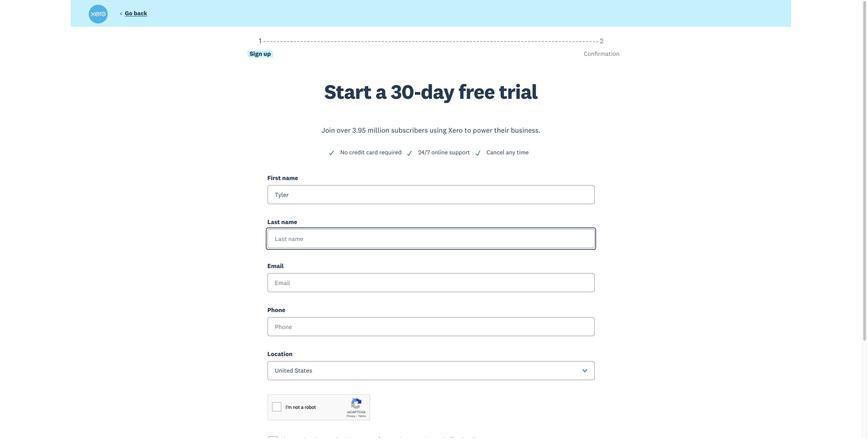 Task type: vqa. For each thing, say whether or not it's contained in the screenshot.
Last name Text Box at the bottom
yes



Task type: locate. For each thing, give the bounding box(es) containing it.
first name
[[267, 174, 298, 182]]

last
[[267, 218, 280, 226]]

30-
[[391, 79, 421, 104]]

included image
[[406, 150, 412, 156], [475, 150, 481, 156]]

name for first name
[[282, 174, 298, 182]]

Phone text field
[[267, 317, 595, 336]]

million
[[368, 126, 389, 135]]

sign up
[[250, 50, 271, 58]]

2 included image from the left
[[475, 150, 481, 156]]

Last name text field
[[267, 229, 595, 248]]

up
[[264, 50, 271, 58]]

united
[[275, 367, 293, 375]]

sign
[[250, 50, 262, 58]]

1 vertical spatial name
[[281, 218, 297, 226]]

1
[[259, 36, 262, 45]]

using
[[430, 126, 446, 135]]

included image
[[328, 150, 335, 156]]

first
[[267, 174, 281, 182]]

0 vertical spatial name
[[282, 174, 298, 182]]

name right last
[[281, 218, 297, 226]]

included image left cancel
[[475, 150, 481, 156]]

no
[[340, 149, 348, 156]]

included image for cancel any time
[[475, 150, 481, 156]]

First name text field
[[267, 185, 595, 204]]

online
[[431, 149, 448, 156]]

steps group
[[90, 36, 772, 82]]

united states
[[275, 367, 312, 375]]

power
[[473, 126, 492, 135]]

name right 'first'
[[282, 174, 298, 182]]

0 horizontal spatial included image
[[406, 150, 412, 156]]

1 horizontal spatial included image
[[475, 150, 481, 156]]

no credit card required
[[340, 149, 402, 156]]

phone
[[267, 306, 285, 314]]

start a 30-day free trial region
[[90, 36, 772, 438]]

location
[[267, 350, 292, 358]]

support
[[449, 149, 470, 156]]

card
[[366, 149, 378, 156]]

day
[[421, 79, 454, 104]]

join over 3.95 million subscribers using xero to power their business.
[[321, 126, 541, 135]]

name
[[282, 174, 298, 182], [281, 218, 297, 226]]

join
[[321, 126, 335, 135]]

back
[[134, 10, 147, 17]]

1 included image from the left
[[406, 150, 412, 156]]

name for last name
[[281, 218, 297, 226]]

included image left "24/7"
[[406, 150, 412, 156]]

start a 30-day free trial
[[324, 79, 538, 104]]



Task type: describe. For each thing, give the bounding box(es) containing it.
go back button
[[120, 10, 147, 19]]

2
[[600, 36, 604, 45]]

required
[[379, 149, 402, 156]]

trial
[[499, 79, 538, 104]]

3.95
[[352, 126, 366, 135]]

xero homepage image
[[89, 5, 108, 24]]

any
[[506, 149, 515, 156]]

free
[[459, 79, 495, 104]]

email
[[267, 262, 284, 270]]

business.
[[511, 126, 541, 135]]

last name
[[267, 218, 297, 226]]

24/7 online support
[[418, 149, 470, 156]]

cancel
[[487, 149, 504, 156]]

go
[[125, 10, 132, 17]]

cancel any time
[[487, 149, 529, 156]]

included image for 24/7 online support
[[406, 150, 412, 156]]

start
[[324, 79, 371, 104]]

confirmation
[[584, 50, 620, 58]]

go back
[[125, 10, 147, 17]]

a
[[376, 79, 387, 104]]

states
[[295, 367, 312, 375]]

to
[[464, 126, 471, 135]]

xero
[[448, 126, 463, 135]]

time
[[517, 149, 529, 156]]

over
[[337, 126, 351, 135]]

24/7
[[418, 149, 430, 156]]

Email email field
[[267, 273, 595, 292]]

their
[[494, 126, 509, 135]]

subscribers
[[391, 126, 428, 135]]

credit
[[349, 149, 365, 156]]



